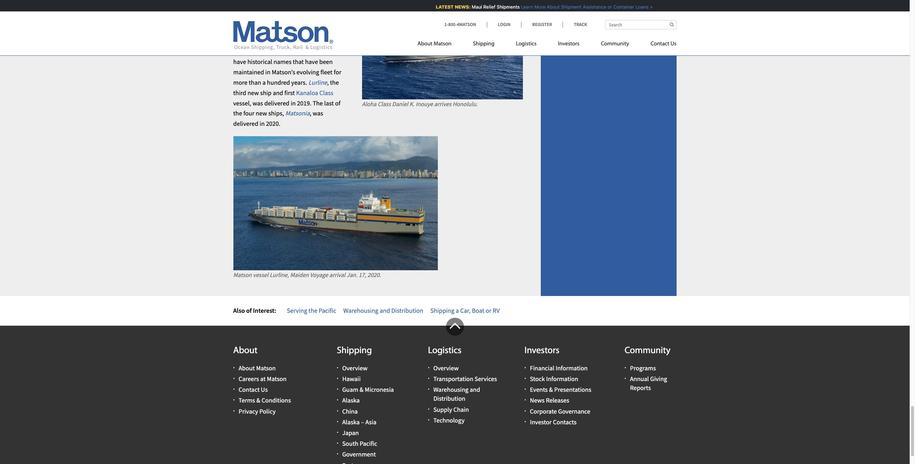 Task type: locate. For each thing, give the bounding box(es) containing it.
us
[[671, 41, 677, 47], [261, 386, 268, 394]]

alaska down guam
[[342, 396, 360, 405]]

1 alaska from the top
[[342, 396, 360, 405]]

delivered inside the kanaloa class vessel, was delivered in 2019. the last of the four new ships,
[[264, 99, 290, 107]]

alaska – asia link
[[342, 418, 377, 426]]

class up last
[[320, 89, 334, 97]]

kaimana hila
[[233, 0, 334, 18]]

or left rv
[[486, 306, 492, 315]]

& up news releases link
[[549, 386, 553, 394]]

0 vertical spatial new
[[248, 89, 259, 97]]

Search search field
[[605, 20, 677, 29]]

information up events & presentations link
[[546, 375, 579, 383]]

k.
[[410, 100, 415, 108]]

alaska
[[342, 396, 360, 405], [342, 418, 360, 426]]

shipping up hawaii link
[[337, 346, 372, 356]]

register link
[[522, 21, 563, 28]]

the
[[233, 47, 244, 56], [313, 99, 323, 107]]

1 vertical spatial alaska
[[342, 418, 360, 426]]

0 horizontal spatial warehousing and distribution link
[[344, 306, 423, 315]]

maiden
[[290, 271, 309, 279]]

the left roll- at the left of page
[[233, 47, 244, 56]]

matson vessel lurline, maiden voyage arrival jan. 17, 2020.
[[233, 271, 381, 279]]

2 horizontal spatial ,
[[327, 78, 329, 87]]

careers
[[239, 375, 259, 383]]

pacific up government link
[[360, 440, 377, 448]]

1 horizontal spatial overview
[[434, 364, 459, 372]]

, for the
[[327, 78, 329, 87]]

vessels, have historical names that have been maintained in matson's evolving fleet for more than a hundred years.
[[233, 47, 344, 87]]

2 horizontal spatial shipping
[[473, 41, 495, 47]]

new down than on the top of the page
[[248, 89, 259, 97]]

technology
[[434, 416, 465, 424]]

0 horizontal spatial overview
[[342, 364, 368, 372]]

4matson
[[457, 21, 476, 28]]

, inside , was delivered in 2020.
[[310, 109, 312, 117]]

shipping a car, boat or rv
[[431, 306, 500, 315]]

in down ship
[[260, 120, 265, 128]]

0 horizontal spatial shipping
[[337, 346, 372, 356]]

0 horizontal spatial warehousing
[[344, 306, 379, 315]]

about matson careers at matson contact us terms & conditions privacy policy
[[239, 364, 291, 415]]

1 vertical spatial the
[[313, 99, 323, 107]]

section
[[532, 0, 686, 296]]

warehousing down transportation
[[434, 386, 469, 394]]

, for was
[[310, 109, 312, 117]]

his
[[296, 20, 304, 28]]

have up maintained
[[233, 58, 246, 66]]

contact inside about matson careers at matson contact us terms & conditions privacy policy
[[239, 386, 260, 394]]

, inside , respectively, in honor of hawaii's late senior senator and his ardent support of the u.s. maritime industry.
[[244, 9, 246, 18]]

about inside top menu navigation
[[418, 41, 433, 47]]

logistics inside top menu navigation
[[516, 41, 537, 47]]

a inside vessels, have historical names that have been maintained in matson's evolving fleet for more than a hundred years.
[[263, 78, 266, 87]]

pacific right serving
[[319, 306, 336, 315]]

shipments
[[496, 4, 519, 10]]

0 vertical spatial pacific
[[319, 306, 336, 315]]

south
[[342, 440, 359, 448]]

1 horizontal spatial warehousing and distribution link
[[434, 386, 480, 403]]

1 vertical spatial class
[[320, 89, 334, 97]]

1 horizontal spatial pacific
[[360, 440, 377, 448]]

contact
[[651, 41, 670, 47], [239, 386, 260, 394]]

1 horizontal spatial &
[[360, 386, 364, 394]]

1 vertical spatial ,
[[327, 78, 329, 87]]

about matson link down 1-
[[418, 38, 462, 52]]

1 vertical spatial delivered
[[233, 120, 258, 128]]

overview for transportation
[[434, 364, 459, 372]]

1 vertical spatial about matson link
[[239, 364, 276, 372]]

0 vertical spatial distribution
[[392, 306, 423, 315]]

1 vertical spatial us
[[261, 386, 268, 394]]

community up programs
[[625, 346, 671, 356]]

1 horizontal spatial logistics
[[516, 41, 537, 47]]

, down 2019.
[[310, 109, 312, 117]]

on/roll-
[[256, 47, 276, 56]]

kanaloa class link
[[284, 47, 322, 56], [296, 89, 334, 97]]

delivered down four on the top of page
[[233, 120, 258, 128]]

the left four on the top of page
[[233, 109, 242, 117]]

contact us link down search image
[[640, 38, 677, 52]]

overview up hawaii link
[[342, 364, 368, 372]]

2020. down "ships,"
[[266, 120, 281, 128]]

contact down careers at the left bottom of page
[[239, 386, 260, 394]]

class up been
[[308, 47, 322, 56]]

at
[[260, 375, 266, 383]]

of down 'senior' at the left top of page
[[256, 30, 261, 38]]

0 horizontal spatial the
[[233, 47, 244, 56]]

about matson link for shipping link
[[418, 38, 462, 52]]

information
[[556, 364, 588, 372], [546, 375, 579, 383]]

2020. right 17,
[[368, 271, 381, 279]]

0 horizontal spatial have
[[233, 58, 246, 66]]

, down fleet
[[327, 78, 329, 87]]

the inside the kanaloa class vessel, was delivered in 2019. the last of the four new ships,
[[233, 109, 242, 117]]

shipping inside top menu navigation
[[473, 41, 495, 47]]

in inside , was delivered in 2020.
[[260, 120, 265, 128]]

us down search image
[[671, 41, 677, 47]]

events & presentations link
[[530, 386, 592, 394]]

0 horizontal spatial us
[[261, 386, 268, 394]]

new right four on the top of page
[[256, 109, 267, 117]]

guam & micronesia link
[[342, 386, 394, 394]]

have
[[233, 58, 246, 66], [305, 58, 318, 66]]

0 vertical spatial community
[[601, 41, 630, 47]]

1 vertical spatial was
[[313, 109, 323, 117]]

logistics down register link
[[516, 41, 537, 47]]

information up the stock information link
[[556, 364, 588, 372]]

1 horizontal spatial a
[[456, 306, 459, 315]]

assistance
[[582, 4, 605, 10]]

0 vertical spatial warehousing and distribution link
[[344, 306, 423, 315]]

0 vertical spatial about matson link
[[418, 38, 462, 52]]

first
[[285, 89, 295, 97]]

1 horizontal spatial the
[[313, 99, 323, 107]]

kaimana
[[310, 0, 334, 7]]

shipping link
[[462, 38, 506, 52]]

class
[[308, 47, 322, 56], [320, 89, 334, 97], [378, 100, 391, 108]]

overview up transportation
[[434, 364, 459, 372]]

2 overview from the left
[[434, 364, 459, 372]]

0 horizontal spatial ,
[[244, 9, 246, 18]]

overview link for shipping
[[342, 364, 368, 372]]

about matson link up careers at matson link
[[239, 364, 276, 372]]

the left u.s.
[[263, 30, 271, 38]]

about matson link
[[418, 38, 462, 52], [239, 364, 276, 372]]

0 vertical spatial 2020.
[[266, 120, 281, 128]]

0 vertical spatial shipping
[[473, 41, 495, 47]]

technology link
[[434, 416, 465, 424]]

class right aloha
[[378, 100, 391, 108]]

footer
[[0, 318, 910, 464]]

was down ship
[[253, 99, 263, 107]]

1 horizontal spatial contact
[[651, 41, 670, 47]]

0 vertical spatial delivered
[[264, 99, 290, 107]]

1 vertical spatial contact
[[239, 386, 260, 394]]

1 vertical spatial 2020.
[[368, 271, 381, 279]]

footer containing about
[[0, 318, 910, 464]]

1 horizontal spatial delivered
[[264, 99, 290, 107]]

kanaloa up that
[[284, 47, 306, 56]]

1 vertical spatial or
[[486, 306, 492, 315]]

new inside the kanaloa class vessel, was delivered in 2019. the last of the four new ships,
[[256, 109, 267, 117]]

shipping down 4matson
[[473, 41, 495, 47]]

0 horizontal spatial a
[[263, 78, 266, 87]]

logistics down backtop image
[[428, 346, 462, 356]]

a right than on the top of the page
[[263, 78, 266, 87]]

aloha class vessel dki loaded with matson containers and diamond head and waikiki in the background. image
[[362, 0, 523, 99]]

distribution
[[392, 306, 423, 315], [434, 395, 466, 403]]

in inside , respectively, in honor of hawaii's late senior senator and his ardent support of the u.s. maritime industry.
[[282, 9, 287, 18]]

0 vertical spatial or
[[607, 4, 611, 10]]

0 horizontal spatial distribution
[[392, 306, 423, 315]]

learn
[[520, 4, 532, 10]]

also
[[233, 306, 245, 315]]

in left honor
[[282, 9, 287, 18]]

1 vertical spatial a
[[456, 306, 459, 315]]

hawaii link
[[342, 375, 361, 383]]

hila
[[233, 9, 244, 18]]

0 vertical spatial warehousing
[[344, 306, 379, 315]]

warehousing down 17,
[[344, 306, 379, 315]]

aloha
[[362, 100, 377, 108]]

alaska up the japan link
[[342, 418, 360, 426]]

investors down track link
[[558, 41, 580, 47]]

1 vertical spatial logistics
[[428, 346, 462, 356]]

matson down 1-
[[434, 41, 452, 47]]

1 horizontal spatial was
[[313, 109, 323, 117]]

overview link up transportation
[[434, 364, 459, 372]]

0 vertical spatial us
[[671, 41, 677, 47]]

programs
[[630, 364, 656, 372]]

delivered up "ships,"
[[264, 99, 290, 107]]

0 vertical spatial logistics
[[516, 41, 537, 47]]

0 horizontal spatial delivered
[[233, 120, 258, 128]]

the down for
[[330, 78, 339, 87]]

, inside , the third new ship and first
[[327, 78, 329, 87]]

maui
[[471, 4, 481, 10]]

logistics link
[[506, 38, 548, 52]]

pacific
[[319, 306, 336, 315], [360, 440, 377, 448]]

0 horizontal spatial 2020.
[[266, 120, 281, 128]]

0 vertical spatial contact us link
[[640, 38, 677, 52]]

0 vertical spatial information
[[556, 364, 588, 372]]

honor
[[288, 9, 305, 18]]

2 vertical spatial ,
[[310, 109, 312, 117]]

login link
[[487, 21, 522, 28]]

0 vertical spatial a
[[263, 78, 266, 87]]

kanaloa up 2019.
[[296, 89, 318, 97]]

1 horizontal spatial have
[[305, 58, 318, 66]]

0 vertical spatial was
[[253, 99, 263, 107]]

1 vertical spatial kanaloa
[[296, 89, 318, 97]]

& inside overview hawaii guam & micronesia alaska china alaska – asia japan south pacific government
[[360, 386, 364, 394]]

overview link
[[342, 364, 368, 372], [434, 364, 459, 372]]

1 vertical spatial pacific
[[360, 440, 377, 448]]

None search field
[[605, 20, 677, 29]]

or
[[607, 4, 611, 10], [486, 306, 492, 315]]

a
[[263, 78, 266, 87], [456, 306, 459, 315]]

, for respectively,
[[244, 9, 246, 18]]

2 horizontal spatial &
[[549, 386, 553, 394]]

0 vertical spatial contact
[[651, 41, 670, 47]]

the inside , the third new ship and first
[[330, 78, 339, 87]]

contact down search search field
[[651, 41, 670, 47]]

1 horizontal spatial about matson link
[[418, 38, 462, 52]]

0 horizontal spatial was
[[253, 99, 263, 107]]

in down first
[[291, 99, 296, 107]]

of right last
[[335, 99, 341, 107]]

delivered
[[264, 99, 290, 107], [233, 120, 258, 128]]

1 vertical spatial new
[[256, 109, 267, 117]]

the inside , respectively, in honor of hawaii's late senior senator and his ardent support of the u.s. maritime industry.
[[263, 30, 271, 38]]

overview inside overview hawaii guam & micronesia alaska china alaska – asia japan south pacific government
[[342, 364, 368, 372]]

daniel
[[392, 100, 408, 108]]

kanaloa class vessel, was delivered in 2019. the last of the four new ships,
[[233, 89, 341, 117]]

roll-
[[245, 47, 256, 56]]

1 vertical spatial contact us link
[[239, 386, 268, 394]]

0 horizontal spatial overview link
[[342, 364, 368, 372]]

0 vertical spatial ,
[[244, 9, 246, 18]]

1 vertical spatial distribution
[[434, 395, 466, 403]]

us up terms & conditions link in the bottom of the page
[[261, 386, 268, 394]]

for
[[334, 68, 342, 76]]

was right matsonia link
[[313, 109, 323, 117]]

kanaloa class link down "lurline" link
[[296, 89, 334, 97]]

of
[[306, 9, 311, 18], [256, 30, 261, 38], [335, 99, 341, 107], [246, 306, 252, 315]]

1 horizontal spatial contact us link
[[640, 38, 677, 52]]

1 overview link from the left
[[342, 364, 368, 372]]

, the third new ship and first
[[233, 78, 339, 97]]

contact us link down careers at the left bottom of page
[[239, 386, 268, 394]]

1 horizontal spatial distribution
[[434, 395, 466, 403]]

overview inside overview transportation services warehousing and distribution supply chain technology
[[434, 364, 459, 372]]

than
[[249, 78, 261, 87]]

about inside about matson careers at matson contact us terms & conditions privacy policy
[[239, 364, 255, 372]]

2 alaska from the top
[[342, 418, 360, 426]]

2 overview link from the left
[[434, 364, 459, 372]]

&
[[360, 386, 364, 394], [549, 386, 553, 394], [257, 396, 260, 405]]

the left last
[[313, 99, 323, 107]]

0 vertical spatial investors
[[558, 41, 580, 47]]

1 have from the left
[[233, 58, 246, 66]]

2 vertical spatial class
[[378, 100, 391, 108]]

boat
[[472, 306, 485, 315]]

& inside about matson careers at matson contact us terms & conditions privacy policy
[[257, 396, 260, 405]]

financial information link
[[530, 364, 588, 372]]

0 horizontal spatial about matson link
[[239, 364, 276, 372]]

arrives
[[434, 100, 452, 108]]

programs link
[[630, 364, 656, 372]]

or left container at the top right of the page
[[607, 4, 611, 10]]

overview hawaii guam & micronesia alaska china alaska – asia japan south pacific government
[[342, 364, 394, 459]]

shipping up backtop image
[[431, 306, 455, 315]]

1 horizontal spatial 2020.
[[368, 271, 381, 279]]

investors up financial
[[525, 346, 560, 356]]

1 horizontal spatial overview link
[[434, 364, 459, 372]]

2 vertical spatial shipping
[[337, 346, 372, 356]]

overview for hawaii
[[342, 364, 368, 372]]

serving the pacific
[[287, 306, 336, 315]]

1 vertical spatial warehousing
[[434, 386, 469, 394]]

kanaloa class link up that
[[284, 47, 322, 56]]

0 vertical spatial class
[[308, 47, 322, 56]]

, up 'senior' at the left top of page
[[244, 9, 246, 18]]

0 horizontal spatial &
[[257, 396, 260, 405]]

0 vertical spatial alaska
[[342, 396, 360, 405]]

overview link up hawaii link
[[342, 364, 368, 372]]

search image
[[670, 22, 674, 27]]

china
[[342, 407, 358, 415]]

1 horizontal spatial ,
[[310, 109, 312, 117]]

in down historical
[[265, 68, 271, 76]]

have up evolving
[[305, 58, 318, 66]]

0 horizontal spatial pacific
[[319, 306, 336, 315]]

historical
[[248, 58, 272, 66]]

class inside the kanaloa class vessel, was delivered in 2019. the last of the four new ships,
[[320, 89, 334, 97]]

overview link for logistics
[[434, 364, 459, 372]]

1 vertical spatial shipping
[[431, 306, 455, 315]]

2020.
[[266, 120, 281, 128], [368, 271, 381, 279]]

1 overview from the left
[[342, 364, 368, 372]]

us inside top menu navigation
[[671, 41, 677, 47]]

1 horizontal spatial or
[[607, 4, 611, 10]]

& right guam
[[360, 386, 364, 394]]

delivered inside , was delivered in 2020.
[[233, 120, 258, 128]]

a left car,
[[456, 306, 459, 315]]

matson left vessel on the left
[[233, 271, 252, 279]]

0 horizontal spatial contact
[[239, 386, 260, 394]]

in
[[282, 9, 287, 18], [265, 68, 271, 76], [291, 99, 296, 107], [260, 120, 265, 128]]

alaska link
[[342, 396, 360, 405]]

community down search search field
[[601, 41, 630, 47]]

& up privacy policy 'link'
[[257, 396, 260, 405]]

1 horizontal spatial us
[[671, 41, 677, 47]]

1 horizontal spatial warehousing
[[434, 386, 469, 394]]



Task type: vqa. For each thing, say whether or not it's contained in the screenshot.
2021 Sustainability Report to the top
no



Task type: describe. For each thing, give the bounding box(es) containing it.
and inside overview transportation services warehousing and distribution supply chain technology
[[470, 386, 480, 394]]

1 vertical spatial community
[[625, 346, 671, 356]]

annual
[[630, 375, 649, 383]]

ships,
[[269, 109, 284, 117]]

supply chain link
[[434, 405, 469, 414]]

latest news: maui relief shipments learn more about shipment assistance or container loans >
[[435, 4, 652, 10]]

investors link
[[548, 38, 591, 52]]

top menu navigation
[[418, 38, 677, 52]]

years.
[[291, 78, 307, 87]]

programs annual giving reports
[[630, 364, 668, 392]]

matson right at
[[267, 375, 287, 383]]

overview transportation services warehousing and distribution supply chain technology
[[434, 364, 497, 424]]

class for aloha
[[378, 100, 391, 108]]

1-800-4matson
[[445, 21, 476, 28]]

the right serving
[[309, 306, 318, 315]]

register
[[533, 21, 552, 28]]

was inside the kanaloa class vessel, was delivered in 2019. the last of the four new ships,
[[253, 99, 263, 107]]

maritime
[[285, 30, 309, 38]]

maintained
[[233, 68, 264, 76]]

also of interest:
[[233, 306, 276, 315]]

corporate
[[530, 407, 557, 415]]

conditions
[[262, 396, 291, 405]]

and inside , respectively, in honor of hawaii's late senior senator and his ardent support of the u.s. maritime industry.
[[284, 20, 295, 28]]

in inside the kanaloa class vessel, was delivered in 2019. the last of the four new ships,
[[291, 99, 296, 107]]

policy
[[260, 407, 276, 415]]

names
[[274, 58, 292, 66]]

matson's
[[272, 68, 295, 76]]

the inside the kanaloa class vessel, was delivered in 2019. the last of the four new ships,
[[313, 99, 323, 107]]

terms & conditions link
[[239, 396, 291, 405]]

class for kanaloa
[[320, 89, 334, 97]]

community inside top menu navigation
[[601, 41, 630, 47]]

1 vertical spatial kanaloa class link
[[296, 89, 334, 97]]

was inside , was delivered in 2020.
[[313, 109, 323, 117]]

hawaii
[[342, 375, 361, 383]]

matson inside top menu navigation
[[434, 41, 452, 47]]

china link
[[342, 407, 358, 415]]

1 vertical spatial warehousing and distribution link
[[434, 386, 480, 403]]

of right also in the bottom left of the page
[[246, 306, 252, 315]]

, was delivered in 2020.
[[233, 109, 323, 128]]

car,
[[460, 306, 471, 315]]

been
[[319, 58, 333, 66]]

contact us
[[651, 41, 677, 47]]

news:
[[454, 4, 469, 10]]

2020. inside , was delivered in 2020.
[[266, 120, 281, 128]]

stock
[[530, 375, 545, 383]]

presentations
[[555, 386, 592, 394]]

honolulu.
[[453, 100, 478, 108]]

1-
[[445, 21, 448, 28]]

jan.
[[347, 271, 358, 279]]

latest
[[435, 4, 453, 10]]

us inside about matson careers at matson contact us terms & conditions privacy policy
[[261, 386, 268, 394]]

guam
[[342, 386, 359, 394]]

contacts
[[553, 418, 577, 426]]

0 horizontal spatial or
[[486, 306, 492, 315]]

matson up at
[[256, 364, 276, 372]]

japan link
[[342, 429, 359, 437]]

shipping inside footer
[[337, 346, 372, 356]]

& inside financial information stock information events & presentations news releases corporate governance investor contacts
[[549, 386, 553, 394]]

chain
[[454, 405, 469, 414]]

about for about
[[233, 346, 258, 356]]

loans
[[635, 4, 647, 10]]

investor contacts link
[[530, 418, 577, 426]]

backtop image
[[446, 318, 464, 336]]

careers at matson link
[[239, 375, 287, 383]]

support
[[233, 30, 255, 38]]

senator
[[263, 20, 283, 28]]

privacy
[[239, 407, 258, 415]]

interest:
[[253, 306, 276, 315]]

0 horizontal spatial logistics
[[428, 346, 462, 356]]

rv
[[493, 306, 500, 315]]

1 horizontal spatial shipping
[[431, 306, 455, 315]]

2019.
[[297, 99, 312, 107]]

arrival
[[330, 271, 346, 279]]

contact inside top menu navigation
[[651, 41, 670, 47]]

17,
[[359, 271, 366, 279]]

800-
[[448, 21, 457, 28]]

news releases link
[[530, 396, 570, 405]]

blue matson logo with ocean, shipping, truck, rail and logistics written beneath it. image
[[233, 21, 334, 50]]

releases
[[546, 396, 570, 405]]

inouye
[[416, 100, 433, 108]]

about for about matson
[[418, 41, 433, 47]]

relief
[[482, 4, 494, 10]]

terms
[[239, 396, 255, 405]]

the roll-on/roll-off kanaloa class
[[233, 47, 322, 56]]

about for about matson careers at matson contact us terms & conditions privacy policy
[[239, 364, 255, 372]]

more
[[233, 78, 248, 87]]

privacy policy link
[[239, 407, 276, 415]]

kanaloa inside the kanaloa class vessel, was delivered in 2019. the last of the four new ships,
[[296, 89, 318, 97]]

four
[[244, 109, 255, 117]]

pacific inside overview hawaii guam & micronesia alaska china alaska – asia japan south pacific government
[[360, 440, 377, 448]]

login
[[498, 21, 511, 28]]

new inside , the third new ship and first
[[248, 89, 259, 97]]

distribution inside overview transportation services warehousing and distribution supply chain technology
[[434, 395, 466, 403]]

community link
[[591, 38, 640, 52]]

matsonia
[[285, 109, 310, 117]]

2 have from the left
[[305, 58, 318, 66]]

0 vertical spatial kanaloa class link
[[284, 47, 322, 56]]

lurline link
[[309, 78, 327, 87]]

annual giving reports link
[[630, 375, 668, 392]]

government
[[342, 450, 376, 459]]

warehousing inside overview transportation services warehousing and distribution supply chain technology
[[434, 386, 469, 394]]

0 horizontal spatial contact us link
[[239, 386, 268, 394]]

in inside vessels, have historical names that have been maintained in matson's evolving fleet for more than a hundred years.
[[265, 68, 271, 76]]

0 vertical spatial the
[[233, 47, 244, 56]]

1 vertical spatial information
[[546, 375, 579, 383]]

reports
[[630, 384, 651, 392]]

warehousing and distribution
[[344, 306, 423, 315]]

about matson link for careers at matson link
[[239, 364, 276, 372]]

corporate governance link
[[530, 407, 591, 415]]

lurline,
[[270, 271, 289, 279]]

investors inside "link"
[[558, 41, 580, 47]]

transportation services link
[[434, 375, 497, 383]]

vessels,
[[323, 47, 344, 56]]

of up ardent
[[306, 9, 311, 18]]

1 vertical spatial investors
[[525, 346, 560, 356]]

services
[[475, 375, 497, 383]]

of inside the kanaloa class vessel, was delivered in 2019. the last of the four new ships,
[[335, 99, 341, 107]]

news
[[530, 396, 545, 405]]

kaimana hila link
[[233, 0, 334, 18]]

track
[[574, 21, 587, 28]]

0 vertical spatial kanaloa
[[284, 47, 306, 56]]

and inside , the third new ship and first
[[273, 89, 283, 97]]

serving
[[287, 306, 307, 315]]

–
[[361, 418, 364, 426]]

financial
[[530, 364, 555, 372]]

micronesia
[[365, 386, 394, 394]]



